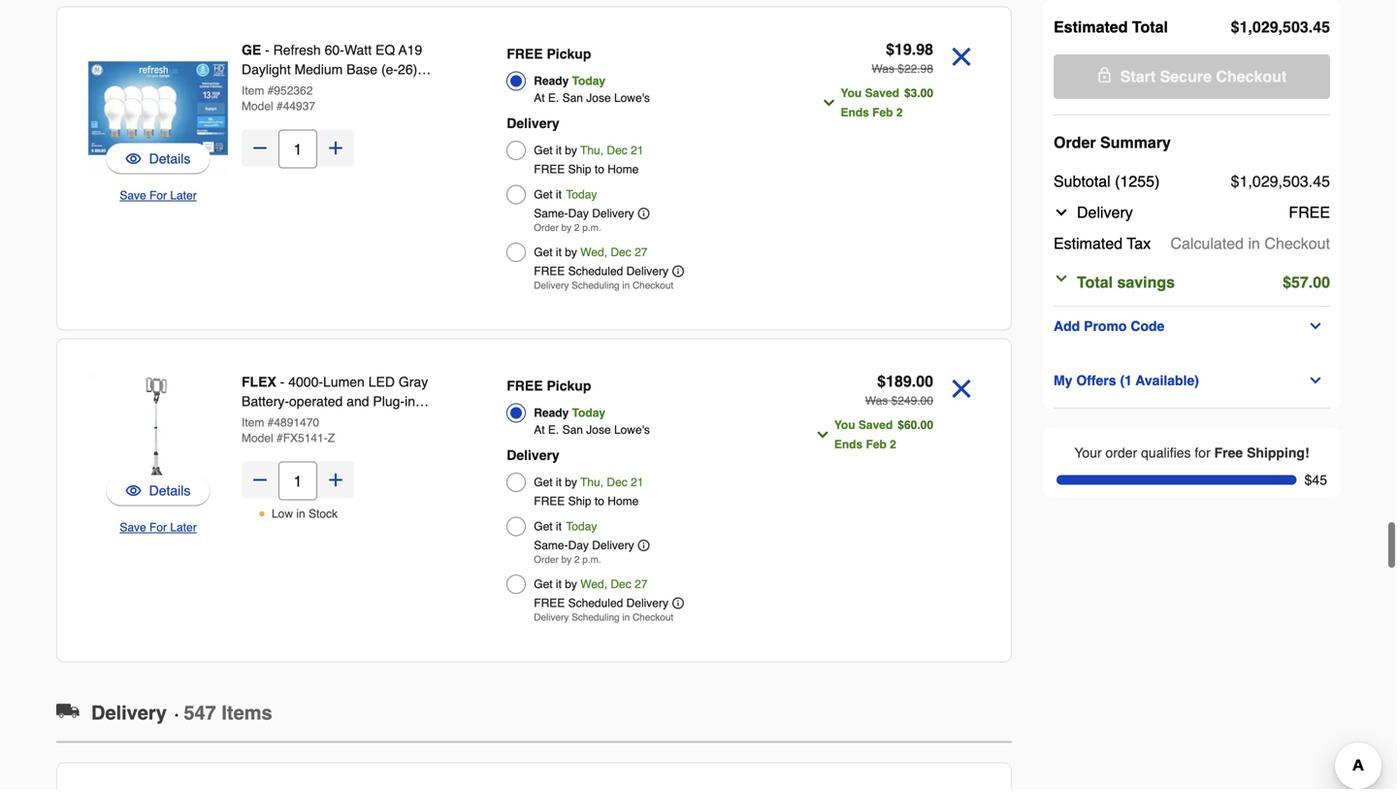 Task type: describe. For each thing, give the bounding box(es) containing it.
dimmable
[[242, 81, 303, 97]]

e. for 19
[[548, 91, 559, 105]]

chevron down image inside the add promo code link
[[1309, 318, 1324, 334]]

lowe's for 19
[[614, 91, 650, 105]]

.00 up 60
[[918, 394, 934, 408]]

eq
[[376, 42, 395, 58]]

day for was
[[568, 539, 589, 552]]

ge -
[[242, 42, 273, 58]]

$ up calculated in checkout
[[1231, 172, 1240, 190]]

(8-
[[401, 81, 418, 97]]

1 get from the top
[[534, 144, 553, 157]]

day for 98
[[568, 207, 589, 220]]

(1255)
[[1115, 172, 1160, 190]]

0 vertical spatial order
[[1054, 133, 1096, 151]]

.00 inside you saved $ 60 .00 ends feb 2
[[918, 418, 934, 432]]

save for 98
[[120, 189, 146, 202]]

add promo code link
[[1054, 314, 1331, 338]]

pack)
[[418, 81, 452, 97]]

$ down calculated in checkout
[[1283, 273, 1292, 291]]

$ down 189
[[892, 394, 898, 408]]

stock
[[309, 507, 338, 521]]

1 vertical spatial 98
[[921, 62, 934, 76]]

1,029,503 for estimated total
[[1240, 18, 1309, 36]]

refresh 60-watt eq a19 daylight medium base (e-26) dimmable led light bulb (8-pack) image
[[88, 38, 228, 178]]

p.m. for 98
[[583, 222, 602, 233]]

2 inside you saved $ 60 .00 ends feb 2
[[890, 438, 897, 451]]

ready today for 19
[[534, 74, 606, 88]]

daylight
[[242, 62, 291, 77]]

later for was
[[170, 521, 197, 534]]

get it today for 98
[[534, 188, 597, 201]]

rechargeable
[[242, 413, 326, 429]]

#44937
[[277, 99, 316, 113]]

free ship to home for was
[[534, 495, 639, 508]]

delivery scheduling in checkout for 98
[[534, 280, 674, 291]]

4 get from the top
[[534, 476, 553, 489]]

45 for subtotal (1255)
[[1313, 172, 1331, 190]]

ge
[[242, 42, 261, 58]]

same-day delivery for 98
[[534, 207, 634, 220]]

thu, for was
[[581, 476, 604, 489]]

available)
[[1136, 373, 1200, 388]]

.00 up '249'
[[912, 372, 934, 390]]

1 vertical spatial info image
[[638, 540, 650, 551]]

free scheduled delivery for 98
[[534, 265, 669, 278]]

547
[[184, 702, 216, 724]]

1 vertical spatial total
[[1077, 273, 1113, 291]]

6 get from the top
[[534, 578, 553, 591]]

order for was
[[534, 554, 559, 565]]

my offers (1 available) link
[[1054, 369, 1331, 392]]

add promo code
[[1054, 318, 1165, 334]]

flex
[[242, 374, 276, 390]]

249
[[898, 394, 918, 408]]

- for 19
[[265, 42, 270, 58]]

operated
[[289, 394, 343, 409]]

model for 19
[[242, 99, 273, 113]]

details for was
[[149, 483, 191, 498]]

ready for 19
[[534, 74, 569, 88]]

scheduling for was
[[572, 612, 620, 623]]

$ 19 . 98 was $ 22 . 98
[[872, 40, 934, 76]]

order for 98
[[534, 222, 559, 233]]

flex -
[[242, 374, 289, 390]]

add
[[1054, 318, 1081, 334]]

item #4891470 model #fx5141-z
[[242, 416, 335, 445]]

26)
[[398, 62, 418, 77]]

for
[[1195, 445, 1211, 461]]

summary
[[1101, 133, 1172, 151]]

remove item image
[[945, 372, 978, 405]]

$ 57 .00
[[1283, 273, 1331, 291]]

same-day delivery for was
[[534, 539, 634, 552]]

details for 98
[[149, 151, 191, 166]]

get it by wed, dec 27 for 98
[[534, 246, 648, 259]]

minus image for 98
[[250, 138, 270, 158]]

1 horizontal spatial total
[[1133, 18, 1169, 36]]

save for later button for was
[[120, 518, 197, 537]]

start secure checkout button
[[1054, 54, 1331, 99]]

order by 2 p.m. for 98
[[534, 222, 602, 233]]

estimated for estimated total
[[1054, 18, 1128, 36]]

estimated tax
[[1054, 234, 1151, 252]]

to for was
[[595, 495, 605, 508]]

estimated total
[[1054, 18, 1169, 36]]

#4891470
[[268, 416, 319, 430]]

it for info image corresponding to was
[[556, 578, 562, 591]]

your order qualifies for free shipping!
[[1075, 445, 1310, 461]]

free scheduled delivery for was
[[534, 596, 669, 610]]

0 vertical spatial 98
[[916, 40, 934, 58]]

in inside 4000-lumen led gray battery-operated and plug-in rechargeable stand work light
[[405, 394, 415, 409]]

order by 2 p.m. for was
[[534, 554, 602, 565]]

secure
[[1160, 67, 1212, 85]]

item for 19
[[242, 84, 264, 98]]

medium
[[295, 62, 343, 77]]

4 it from the top
[[556, 476, 562, 489]]

refresh 60-watt eq a19 daylight medium base (e-26) dimmable led light bulb (8-pack)
[[242, 42, 452, 97]]

low in stock
[[272, 507, 338, 521]]

$ down 19
[[898, 62, 905, 76]]

2 inside the you saved $ 3 .00 ends feb 2
[[897, 106, 903, 119]]

bulb
[[370, 81, 397, 97]]

later for 98
[[170, 189, 197, 202]]

gray
[[399, 374, 428, 390]]

remove item image
[[945, 40, 978, 73]]

45 for estimated total
[[1313, 18, 1331, 36]]

savings
[[1118, 273, 1176, 291]]

option group for was
[[507, 372, 776, 628]]

#952362
[[268, 84, 313, 98]]

delivery scheduling in checkout for was
[[534, 612, 674, 623]]

my offers (1 available)
[[1054, 373, 1200, 388]]

was inside $ 189 .00 was $ 249 .00
[[866, 394, 888, 408]]

subtotal
[[1054, 172, 1111, 190]]

total savings
[[1077, 273, 1176, 291]]

$ 1,029,503 . 45 for total
[[1231, 18, 1331, 36]]

promo
[[1084, 318, 1127, 334]]

ends for was
[[835, 438, 863, 451]]

code
[[1131, 318, 1165, 334]]

free
[[1215, 445, 1244, 461]]

57
[[1292, 273, 1309, 291]]

ready for 189
[[534, 406, 569, 420]]

at e. san jose lowe's for 19
[[534, 91, 650, 105]]

option group for 98
[[507, 40, 776, 297]]

get it by wed, dec 27 for was
[[534, 578, 648, 591]]

.00 inside the you saved $ 3 .00 ends feb 2
[[918, 86, 934, 100]]

save for later for 98
[[120, 189, 197, 202]]

scheduled for was
[[568, 596, 623, 610]]

you saved $ 60 .00 ends feb 2
[[835, 418, 934, 451]]

order
[[1106, 445, 1138, 461]]

189
[[886, 372, 912, 390]]

$45
[[1305, 472, 1328, 488]]

19
[[895, 40, 912, 58]]

Low in Stock number field
[[279, 462, 317, 500]]

you saved $ 3 .00 ends feb 2
[[841, 86, 934, 119]]

start secure checkout
[[1121, 67, 1287, 85]]

4000-
[[289, 374, 323, 390]]

your
[[1075, 445, 1102, 461]]

#fx5141-
[[277, 431, 328, 445]]

lowe's for 189
[[614, 423, 650, 437]]

chevron down image inside my offers (1 available) link
[[1309, 373, 1324, 388]]

save for later button for 98
[[120, 186, 197, 205]]

calculated
[[1171, 234, 1244, 252]]

quickview image
[[126, 149, 141, 168]]

base
[[347, 62, 378, 77]]

at for 189
[[534, 423, 545, 437]]

thu, for 98
[[581, 144, 604, 157]]

chevron down image left the you saved $ 3 .00 ends feb 2
[[822, 95, 837, 111]]

- for 189
[[280, 374, 285, 390]]

4000-lumen led gray battery-operated and plug-in rechargeable stand work light
[[242, 374, 434, 429]]

plus image
[[326, 138, 346, 158]]



Task type: vqa. For each thing, say whether or not it's contained in the screenshot.
1st begin from left
no



Task type: locate. For each thing, give the bounding box(es) containing it.
chevron down image for total savings
[[1054, 271, 1070, 286]]

saved for 19
[[865, 86, 900, 100]]

0 vertical spatial 21
[[631, 144, 644, 157]]

0 vertical spatial scheduling
[[572, 280, 620, 291]]

27 for 98
[[635, 246, 648, 259]]

0 vertical spatial save for later
[[120, 189, 197, 202]]

item inside item #4891470 model #fx5141-z
[[242, 416, 264, 430]]

minus image left stepper number input field with increment and decrement buttons number field on the top left
[[250, 138, 270, 158]]

offers
[[1077, 373, 1117, 388]]

it for middle info image
[[556, 520, 562, 533]]

2 thu, from the top
[[581, 476, 604, 489]]

light down base
[[337, 81, 366, 97]]

battery-
[[242, 394, 289, 409]]

feb for 98
[[873, 106, 893, 119]]

my
[[1054, 373, 1073, 388]]

1 get it by wed, dec 27 from the top
[[534, 246, 648, 259]]

2 pickup from the top
[[547, 378, 591, 394]]

stand
[[330, 413, 366, 429]]

2 to from the top
[[595, 495, 605, 508]]

1 scheduling from the top
[[572, 280, 620, 291]]

1 vertical spatial delivery scheduling in checkout
[[534, 612, 674, 623]]

$ up the you saved $ 3 .00 ends feb 2
[[886, 40, 895, 58]]

2 get it by thu, dec 21 from the top
[[534, 476, 644, 489]]

0 vertical spatial option group
[[507, 40, 776, 297]]

wed, for 98
[[581, 246, 608, 259]]

1 model from the top
[[242, 99, 273, 113]]

$ 1,029,503 . 45 for (1255)
[[1231, 172, 1331, 190]]

save down quickview image
[[120, 521, 146, 534]]

san
[[563, 91, 583, 105], [563, 423, 583, 437]]

free pickup for 189
[[507, 378, 591, 394]]

wed,
[[581, 246, 608, 259], [581, 578, 608, 591]]

2 ready from the top
[[534, 406, 569, 420]]

1 lowe's from the top
[[614, 91, 650, 105]]

day
[[568, 207, 589, 220], [568, 539, 589, 552]]

feb down $ 19 . 98 was $ 22 . 98
[[873, 106, 893, 119]]

0 vertical spatial order by 2 p.m.
[[534, 222, 602, 233]]

1 vertical spatial $ 1,029,503 . 45
[[1231, 172, 1331, 190]]

$ down '249'
[[898, 418, 905, 432]]

1 vertical spatial free ship to home
[[534, 495, 639, 508]]

2 home from the top
[[608, 495, 639, 508]]

total
[[1133, 18, 1169, 36], [1077, 273, 1113, 291]]

get it today for was
[[534, 520, 597, 533]]

san for 189
[[563, 423, 583, 437]]

1 save for later button from the top
[[120, 186, 197, 205]]

order by 2 p.m.
[[534, 222, 602, 233], [534, 554, 602, 565]]

2 45 from the top
[[1313, 172, 1331, 190]]

1 horizontal spatial light
[[405, 413, 434, 429]]

$ down 22
[[905, 86, 911, 100]]

1 $ 1,029,503 . 45 from the top
[[1231, 18, 1331, 36]]

0 vertical spatial item
[[242, 84, 264, 98]]

total up start
[[1133, 18, 1169, 36]]

2 for from the top
[[149, 521, 167, 534]]

feb inside the you saved $ 3 .00 ends feb 2
[[873, 106, 893, 119]]

delivery
[[507, 116, 560, 131], [1077, 203, 1134, 221], [592, 207, 634, 220], [627, 265, 669, 278], [534, 280, 569, 291], [507, 447, 560, 463], [592, 539, 634, 552], [627, 596, 669, 610], [534, 612, 569, 623], [91, 702, 167, 724]]

get it by thu, dec 21 for was
[[534, 476, 644, 489]]

for down refresh 60-watt eq a19 daylight medium base (e-26) dimmable led light bulb (8-pack) image
[[149, 189, 167, 202]]

1 vertical spatial ship
[[568, 495, 592, 508]]

scheduling
[[572, 280, 620, 291], [572, 612, 620, 623]]

1 vertical spatial 27
[[635, 578, 648, 591]]

chevron down image for delivery
[[1054, 205, 1070, 220]]

model down 'dimmable'
[[242, 99, 273, 113]]

1 order by 2 p.m. from the top
[[534, 222, 602, 233]]

ship for was
[[568, 495, 592, 508]]

details right quickview icon
[[149, 151, 191, 166]]

2 get it today from the top
[[534, 520, 597, 533]]

feb inside you saved $ 60 .00 ends feb 2
[[866, 438, 887, 451]]

2 $ 1,029,503 . 45 from the top
[[1231, 172, 1331, 190]]

2 day from the top
[[568, 539, 589, 552]]

2 21 from the top
[[631, 476, 644, 489]]

0 vertical spatial scheduled
[[568, 265, 623, 278]]

1 vertical spatial model
[[242, 431, 273, 445]]

0 vertical spatial jose
[[587, 91, 611, 105]]

chevron down image
[[1054, 205, 1070, 220], [1054, 271, 1070, 286]]

qualifies
[[1142, 445, 1191, 461]]

(e-
[[381, 62, 398, 77]]

estimated for estimated tax
[[1054, 234, 1123, 252]]

model inside the item #952362 model #44937
[[242, 99, 273, 113]]

2 jose from the top
[[587, 423, 611, 437]]

pickup for 189
[[547, 378, 591, 394]]

$ 1,029,503 . 45 up the start secure checkout
[[1231, 18, 1331, 36]]

save
[[120, 189, 146, 202], [120, 521, 146, 534]]

60-
[[325, 42, 344, 58]]

item #952362 model #44937
[[242, 84, 316, 113]]

2 save from the top
[[120, 521, 146, 534]]

free pickup
[[507, 46, 591, 62], [507, 378, 591, 394]]

option group
[[507, 40, 776, 297], [507, 372, 776, 628]]

later down refresh 60-watt eq a19 daylight medium base (e-26) dimmable led light bulb (8-pack) image
[[170, 189, 197, 202]]

27 for was
[[635, 578, 648, 591]]

-
[[265, 42, 270, 58], [280, 374, 285, 390]]

1 vertical spatial lowe's
[[614, 423, 650, 437]]

1 vertical spatial saved
[[859, 418, 893, 432]]

1 vertical spatial minus image
[[250, 470, 270, 490]]

1 minus image from the top
[[250, 138, 270, 158]]

for
[[149, 189, 167, 202], [149, 521, 167, 534]]

saved
[[865, 86, 900, 100], [859, 418, 893, 432]]

later
[[170, 189, 197, 202], [170, 521, 197, 534]]

1 ready from the top
[[534, 74, 569, 88]]

$ up you saved $ 60 .00 ends feb 2
[[878, 372, 886, 390]]

2 p.m. from the top
[[583, 554, 602, 565]]

same-
[[534, 207, 568, 220], [534, 539, 568, 552]]

at e. san jose lowe's
[[534, 91, 650, 105], [534, 423, 650, 437]]

p.m.
[[583, 222, 602, 233], [583, 554, 602, 565]]

2 same- from the top
[[534, 539, 568, 552]]

1 vertical spatial to
[[595, 495, 605, 508]]

lowe's
[[614, 91, 650, 105], [614, 423, 650, 437]]

2 chevron down image from the top
[[1054, 271, 1070, 286]]

free scheduled delivery
[[534, 265, 669, 278], [534, 596, 669, 610]]

order
[[1054, 133, 1096, 151], [534, 222, 559, 233], [534, 554, 559, 565]]

minus image for was
[[250, 470, 270, 490]]

was down 189
[[866, 394, 888, 408]]

1 get it by thu, dec 21 from the top
[[534, 144, 644, 157]]

1 vertical spatial at e. san jose lowe's
[[534, 423, 650, 437]]

2 details from the top
[[149, 483, 191, 498]]

1 vertical spatial chevron down image
[[1054, 271, 1070, 286]]

2 wed, from the top
[[581, 578, 608, 591]]

0 vertical spatial san
[[563, 91, 583, 105]]

5 get from the top
[[534, 520, 553, 533]]

to for 98
[[595, 163, 605, 176]]

1 vertical spatial for
[[149, 521, 167, 534]]

1 vertical spatial get it by thu, dec 21
[[534, 476, 644, 489]]

98
[[916, 40, 934, 58], [921, 62, 934, 76]]

1 jose from the top
[[587, 91, 611, 105]]

1 san from the top
[[563, 91, 583, 105]]

1 horizontal spatial -
[[280, 374, 285, 390]]

and
[[347, 394, 369, 409]]

547 items
[[184, 702, 272, 724]]

led inside refresh 60-watt eq a19 daylight medium base (e-26) dimmable led light bulb (8-pack)
[[307, 81, 333, 97]]

2 1,029,503 from the top
[[1240, 172, 1309, 190]]

save for later for was
[[120, 521, 197, 534]]

0 vertical spatial get it by wed, dec 27
[[534, 246, 648, 259]]

2 order by 2 p.m. from the top
[[534, 554, 602, 565]]

minus image
[[250, 138, 270, 158], [250, 470, 270, 490]]

2 ready today from the top
[[534, 406, 606, 420]]

get it by wed, dec 27
[[534, 246, 648, 259], [534, 578, 648, 591]]

2 save for later button from the top
[[120, 518, 197, 537]]

2 model from the top
[[242, 431, 273, 445]]

model down the rechargeable
[[242, 431, 273, 445]]

1 vertical spatial option group
[[507, 372, 776, 628]]

2 get from the top
[[534, 188, 553, 201]]

0 vertical spatial feb
[[873, 106, 893, 119]]

1 21 from the top
[[631, 144, 644, 157]]

1 free pickup from the top
[[507, 46, 591, 62]]

chevron down image up shipping!
[[1309, 373, 1324, 388]]

estimated left tax
[[1054, 234, 1123, 252]]

info image
[[638, 208, 650, 219]]

today
[[572, 74, 606, 88], [566, 188, 597, 201], [572, 406, 606, 420], [566, 520, 597, 533]]

1 free scheduled delivery from the top
[[534, 265, 669, 278]]

wed, for was
[[581, 578, 608, 591]]

1 later from the top
[[170, 189, 197, 202]]

2 e. from the top
[[548, 423, 559, 437]]

0 vertical spatial same-day delivery
[[534, 207, 634, 220]]

dec
[[607, 144, 628, 157], [611, 246, 632, 259], [607, 476, 628, 489], [611, 578, 632, 591]]

get it today
[[534, 188, 597, 201], [534, 520, 597, 533]]

at e. san jose lowe's for 189
[[534, 423, 650, 437]]

light for 189
[[405, 413, 434, 429]]

1 vertical spatial save for later
[[120, 521, 197, 534]]

light inside 4000-lumen led gray battery-operated and plug-in rechargeable stand work light
[[405, 413, 434, 429]]

ends inside the you saved $ 3 .00 ends feb 2
[[841, 106, 870, 119]]

1 vertical spatial free scheduled delivery
[[534, 596, 669, 610]]

checkout
[[1217, 67, 1287, 85], [1265, 234, 1331, 252], [633, 280, 674, 291], [633, 612, 674, 623]]

0 vertical spatial pickup
[[547, 46, 591, 62]]

saved for 189
[[859, 418, 893, 432]]

home for 98
[[608, 163, 639, 176]]

0 vertical spatial saved
[[865, 86, 900, 100]]

0 vertical spatial day
[[568, 207, 589, 220]]

0 vertical spatial at e. san jose lowe's
[[534, 91, 650, 105]]

1 vertical spatial get it today
[[534, 520, 597, 533]]

1 vertical spatial ready today
[[534, 406, 606, 420]]

was inside $ 19 . 98 was $ 22 . 98
[[872, 62, 895, 76]]

lumen
[[323, 374, 365, 390]]

feb down $ 189 .00 was $ 249 .00
[[866, 438, 887, 451]]

ship
[[568, 163, 592, 176], [568, 495, 592, 508]]

0 horizontal spatial light
[[337, 81, 366, 97]]

checkout inside button
[[1217, 67, 1287, 85]]

$ 189 .00 was $ 249 .00
[[866, 372, 934, 408]]

jose for 19
[[587, 91, 611, 105]]

item down battery-
[[242, 416, 264, 430]]

2 minus image from the top
[[250, 470, 270, 490]]

1 vertical spatial order by 2 p.m.
[[534, 554, 602, 565]]

info image for was
[[673, 597, 684, 609]]

item down daylight on the left top of the page
[[242, 84, 264, 98]]

home
[[608, 163, 639, 176], [608, 495, 639, 508]]

led inside 4000-lumen led gray battery-operated and plug-in rechargeable stand work light
[[369, 374, 395, 390]]

3
[[911, 86, 918, 100]]

1 horizontal spatial led
[[369, 374, 395, 390]]

0 vertical spatial -
[[265, 42, 270, 58]]

2 delivery scheduling in checkout from the top
[[534, 612, 674, 623]]

e. for 189
[[548, 423, 559, 437]]

1 27 from the top
[[635, 246, 648, 259]]

.00 down '249'
[[918, 418, 934, 432]]

0 vertical spatial later
[[170, 189, 197, 202]]

saved inside the you saved $ 3 .00 ends feb 2
[[865, 86, 900, 100]]

21 for 98
[[631, 144, 644, 157]]

0 horizontal spatial led
[[307, 81, 333, 97]]

low
[[272, 507, 293, 521]]

0 vertical spatial light
[[337, 81, 366, 97]]

1 e. from the top
[[548, 91, 559, 105]]

1 vertical spatial save
[[120, 521, 146, 534]]

get it by thu, dec 21 for 98
[[534, 144, 644, 157]]

2 free scheduled delivery from the top
[[534, 596, 669, 610]]

0 vertical spatial 27
[[635, 246, 648, 259]]

0 vertical spatial ship
[[568, 163, 592, 176]]

0 vertical spatial minus image
[[250, 138, 270, 158]]

truck filled image
[[56, 699, 80, 723]]

led up plug-
[[369, 374, 395, 390]]

1 vertical spatial home
[[608, 495, 639, 508]]

save for later button down quickview image
[[120, 518, 197, 537]]

0 vertical spatial estimated
[[1054, 18, 1128, 36]]

2 scheduled from the top
[[568, 596, 623, 610]]

0 vertical spatial thu,
[[581, 144, 604, 157]]

save for later down quickview image
[[120, 521, 197, 534]]

item
[[242, 84, 264, 98], [242, 416, 264, 430]]

plus image
[[326, 470, 346, 490]]

2 san from the top
[[563, 423, 583, 437]]

.00 down calculated in checkout
[[1309, 273, 1331, 291]]

$ inside you saved $ 60 .00 ends feb 2
[[898, 418, 905, 432]]

minus image up bullet icon
[[250, 470, 270, 490]]

1 ready today from the top
[[534, 74, 606, 88]]

chevron down image down subtotal
[[1054, 205, 1070, 220]]

chevron down image down $ 57 .00
[[1309, 318, 1324, 334]]

1 vertical spatial 21
[[631, 476, 644, 489]]

for for 98
[[149, 189, 167, 202]]

for for was
[[149, 521, 167, 534]]

saved left 3
[[865, 86, 900, 100]]

save down quickview icon
[[120, 189, 146, 202]]

for down 4000-lumen led gray battery-operated and plug-in rechargeable stand work light image
[[149, 521, 167, 534]]

saved inside you saved $ 60 .00 ends feb 2
[[859, 418, 893, 432]]

1 vertical spatial estimated
[[1054, 234, 1123, 252]]

1 vertical spatial was
[[866, 394, 888, 408]]

1 save from the top
[[120, 189, 146, 202]]

1 vertical spatial you
[[835, 418, 856, 432]]

was left 22
[[872, 62, 895, 76]]

save for later button down quickview icon
[[120, 186, 197, 205]]

ship for 98
[[568, 163, 592, 176]]

later down 4000-lumen led gray battery-operated and plug-in rechargeable stand work light image
[[170, 521, 197, 534]]

98 right 19
[[916, 40, 934, 58]]

1 delivery scheduling in checkout from the top
[[534, 280, 674, 291]]

1 for from the top
[[149, 189, 167, 202]]

led down medium
[[307, 81, 333, 97]]

chevron down image left you saved $ 60 .00 ends feb 2
[[815, 427, 831, 443]]

it for info icon on the left top of page
[[556, 188, 562, 201]]

2 estimated from the top
[[1054, 234, 1123, 252]]

.
[[1309, 18, 1313, 36], [912, 40, 916, 58], [918, 62, 921, 76], [1309, 172, 1313, 190]]

pickup for 19
[[547, 46, 591, 62]]

.00 down 22
[[918, 86, 934, 100]]

bullet image
[[175, 713, 178, 717]]

1 p.m. from the top
[[583, 222, 602, 233]]

quickview image
[[126, 481, 141, 500]]

0 vertical spatial same-
[[534, 207, 568, 220]]

save for later down quickview icon
[[120, 189, 197, 202]]

$ 1,029,503 . 45 up calculated in checkout
[[1231, 172, 1331, 190]]

ready
[[534, 74, 569, 88], [534, 406, 569, 420]]

1 same-day delivery from the top
[[534, 207, 634, 220]]

2 scheduling from the top
[[572, 612, 620, 623]]

- right "flex"
[[280, 374, 285, 390]]

1 it from the top
[[556, 144, 562, 157]]

z
[[328, 431, 335, 445]]

1 at from the top
[[534, 91, 545, 105]]

same- for 98
[[534, 207, 568, 220]]

scheduled for 98
[[568, 265, 623, 278]]

you left 3
[[841, 86, 862, 100]]

light right the work
[[405, 413, 434, 429]]

21 for was
[[631, 476, 644, 489]]

1 45 from the top
[[1313, 18, 1331, 36]]

order summary
[[1054, 133, 1172, 151]]

1 estimated from the top
[[1054, 18, 1128, 36]]

0 vertical spatial $ 1,029,503 . 45
[[1231, 18, 1331, 36]]

1 at e. san jose lowe's from the top
[[534, 91, 650, 105]]

1 vertical spatial light
[[405, 413, 434, 429]]

2 ship from the top
[[568, 495, 592, 508]]

at for 19
[[534, 91, 545, 105]]

items
[[222, 702, 272, 724]]

(1
[[1121, 373, 1133, 388]]

0 horizontal spatial total
[[1077, 273, 1113, 291]]

0 vertical spatial model
[[242, 99, 273, 113]]

1,029,503 for subtotal (1255)
[[1240, 172, 1309, 190]]

ready today for 189
[[534, 406, 606, 420]]

2
[[897, 106, 903, 119], [575, 222, 580, 233], [890, 438, 897, 451], [575, 554, 580, 565]]

0 vertical spatial led
[[307, 81, 333, 97]]

subtotal (1255)
[[1054, 172, 1160, 190]]

free ship to home for 98
[[534, 163, 639, 176]]

same-day delivery
[[534, 207, 634, 220], [534, 539, 634, 552]]

1 vertical spatial item
[[242, 416, 264, 430]]

1 day from the top
[[568, 207, 589, 220]]

0 vertical spatial info image
[[673, 265, 684, 277]]

2 lowe's from the top
[[614, 423, 650, 437]]

0 vertical spatial free ship to home
[[534, 163, 639, 176]]

1 wed, from the top
[[581, 246, 608, 259]]

1 vertical spatial save for later button
[[120, 518, 197, 537]]

shipping!
[[1247, 445, 1310, 461]]

delivery scheduling in checkout
[[534, 280, 674, 291], [534, 612, 674, 623]]

2 vertical spatial info image
[[673, 597, 684, 609]]

4000-lumen led gray battery-operated and plug-in rechargeable stand work light image
[[88, 370, 228, 510]]

1 vertical spatial later
[[170, 521, 197, 534]]

0 vertical spatial you
[[841, 86, 862, 100]]

chevron down image
[[822, 95, 837, 111], [1309, 318, 1324, 334], [1309, 373, 1324, 388], [815, 427, 831, 443]]

thu,
[[581, 144, 604, 157], [581, 476, 604, 489]]

1 vertical spatial order
[[534, 222, 559, 233]]

1 vertical spatial jose
[[587, 423, 611, 437]]

estimated up secure icon
[[1054, 18, 1128, 36]]

you left 60
[[835, 418, 856, 432]]

0 vertical spatial get it by thu, dec 21
[[534, 144, 644, 157]]

2 free pickup from the top
[[507, 378, 591, 394]]

2 27 from the top
[[635, 578, 648, 591]]

info image
[[673, 265, 684, 277], [638, 540, 650, 551], [673, 597, 684, 609]]

2 it from the top
[[556, 188, 562, 201]]

work
[[369, 413, 401, 429]]

2 later from the top
[[170, 521, 197, 534]]

to
[[595, 163, 605, 176], [595, 495, 605, 508]]

1 to from the top
[[595, 163, 605, 176]]

light inside refresh 60-watt eq a19 daylight medium base (e-26) dimmable led light bulb (8-pack)
[[337, 81, 366, 97]]

0 vertical spatial 1,029,503
[[1240, 18, 1309, 36]]

model for 189
[[242, 431, 273, 445]]

1,029,503 up calculated in checkout
[[1240, 172, 1309, 190]]

1 vertical spatial feb
[[866, 438, 887, 451]]

0 vertical spatial home
[[608, 163, 639, 176]]

home for was
[[608, 495, 639, 508]]

you for 19
[[841, 86, 862, 100]]

1 home from the top
[[608, 163, 639, 176]]

you inside you saved $ 60 .00 ends feb 2
[[835, 418, 856, 432]]

3 it from the top
[[556, 246, 562, 259]]

0 vertical spatial total
[[1133, 18, 1169, 36]]

2 item from the top
[[242, 416, 264, 430]]

a19
[[399, 42, 422, 58]]

60
[[905, 418, 918, 432]]

6 it from the top
[[556, 578, 562, 591]]

1 vertical spatial same-
[[534, 539, 568, 552]]

1 thu, from the top
[[581, 144, 604, 157]]

1 free ship to home from the top
[[534, 163, 639, 176]]

0 vertical spatial chevron down image
[[1054, 205, 1070, 220]]

0 horizontal spatial -
[[265, 42, 270, 58]]

1 vertical spatial wed,
[[581, 578, 608, 591]]

secure image
[[1098, 67, 1113, 83]]

2 at e. san jose lowe's from the top
[[534, 423, 650, 437]]

calculated in checkout
[[1171, 234, 1331, 252]]

1,029,503
[[1240, 18, 1309, 36], [1240, 172, 1309, 190]]

save for later button
[[120, 186, 197, 205], [120, 518, 197, 537]]

item inside the item #952362 model #44937
[[242, 84, 264, 98]]

you
[[841, 86, 862, 100], [835, 418, 856, 432]]

5 it from the top
[[556, 520, 562, 533]]

plug-
[[373, 394, 405, 409]]

0 vertical spatial ready today
[[534, 74, 606, 88]]

jose for 189
[[587, 423, 611, 437]]

22
[[905, 62, 918, 76]]

saved left 60
[[859, 418, 893, 432]]

0 vertical spatial to
[[595, 163, 605, 176]]

watt
[[344, 42, 372, 58]]

bullet image
[[258, 510, 266, 518]]

1 vertical spatial day
[[568, 539, 589, 552]]

chevron down image up add
[[1054, 271, 1070, 286]]

1 vertical spatial san
[[563, 423, 583, 437]]

jose
[[587, 91, 611, 105], [587, 423, 611, 437]]

1,029,503 up the start secure checkout
[[1240, 18, 1309, 36]]

$ up the start secure checkout
[[1231, 18, 1240, 36]]

san for 19
[[563, 91, 583, 105]]

total down estimated tax
[[1077, 273, 1113, 291]]

2 save for later from the top
[[120, 521, 197, 534]]

1 vertical spatial ends
[[835, 438, 863, 451]]

ends inside you saved $ 60 .00 ends feb 2
[[835, 438, 863, 451]]

p.m. for was
[[583, 554, 602, 565]]

ends for 98
[[841, 106, 870, 119]]

0 vertical spatial free scheduled delivery
[[534, 265, 669, 278]]

1 save for later from the top
[[120, 189, 197, 202]]

item for 189
[[242, 416, 264, 430]]

1 chevron down image from the top
[[1054, 205, 1070, 220]]

get
[[534, 144, 553, 157], [534, 188, 553, 201], [534, 246, 553, 259], [534, 476, 553, 489], [534, 520, 553, 533], [534, 578, 553, 591]]

2 get it by wed, dec 27 from the top
[[534, 578, 648, 591]]

$ inside the you saved $ 3 .00 ends feb 2
[[905, 86, 911, 100]]

free pickup for 19
[[507, 46, 591, 62]]

model inside item #4891470 model #fx5141-z
[[242, 431, 273, 445]]

it for 98 info image
[[556, 246, 562, 259]]

1 item from the top
[[242, 84, 264, 98]]

1 details from the top
[[149, 151, 191, 166]]

0 vertical spatial for
[[149, 189, 167, 202]]

1 vertical spatial details
[[149, 483, 191, 498]]

1 get it today from the top
[[534, 188, 597, 201]]

scheduling for 98
[[572, 280, 620, 291]]

at
[[534, 91, 545, 105], [534, 423, 545, 437]]

0 vertical spatial e.
[[548, 91, 559, 105]]

details right quickview image
[[149, 483, 191, 498]]

2 at from the top
[[534, 423, 545, 437]]

you inside the you saved $ 3 .00 ends feb 2
[[841, 86, 862, 100]]

1 vertical spatial e.
[[548, 423, 559, 437]]

0 vertical spatial at
[[534, 91, 545, 105]]

3 get from the top
[[534, 246, 553, 259]]

1 scheduled from the top
[[568, 265, 623, 278]]

feb for was
[[866, 438, 887, 451]]

1 1,029,503 from the top
[[1240, 18, 1309, 36]]

2 free ship to home from the top
[[534, 495, 639, 508]]

1 vertical spatial 1,029,503
[[1240, 172, 1309, 190]]

0 vertical spatial ready
[[534, 74, 569, 88]]

refresh
[[273, 42, 321, 58]]

2 same-day delivery from the top
[[534, 539, 634, 552]]

info image for 98
[[673, 265, 684, 277]]

tax
[[1127, 234, 1151, 252]]

save for was
[[120, 521, 146, 534]]

1 vertical spatial thu,
[[581, 476, 604, 489]]

- right ge
[[265, 42, 270, 58]]

2 option group from the top
[[507, 372, 776, 628]]

1 pickup from the top
[[547, 46, 591, 62]]

98 right 22
[[921, 62, 934, 76]]

light for 19
[[337, 81, 366, 97]]

Stepper number input field with increment and decrement buttons number field
[[279, 130, 317, 168]]

1 option group from the top
[[507, 40, 776, 297]]

same- for was
[[534, 539, 568, 552]]

start
[[1121, 67, 1156, 85]]

e.
[[548, 91, 559, 105], [548, 423, 559, 437]]

0 vertical spatial 45
[[1313, 18, 1331, 36]]

1 vertical spatial get it by wed, dec 27
[[534, 578, 648, 591]]



